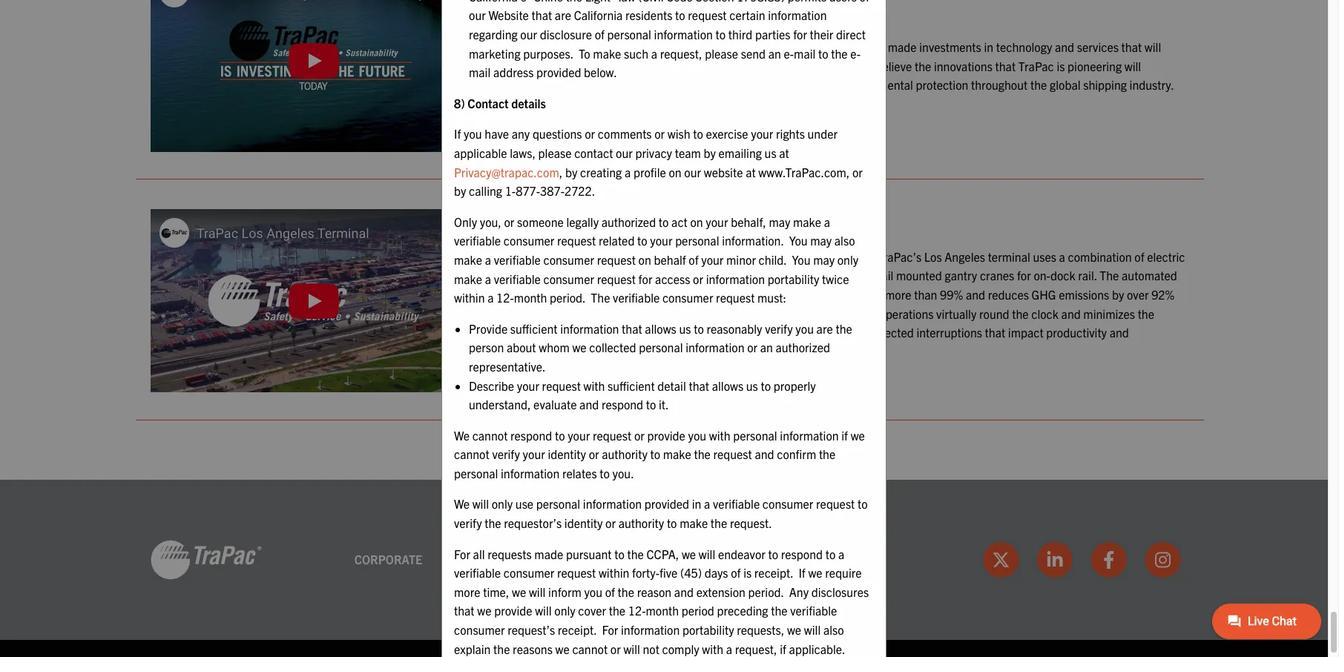 Task type: describe. For each thing, give the bounding box(es) containing it.
to left act
[[659, 214, 669, 229]]

to down process
[[694, 321, 704, 336]]

consumer inside you may also make a verifiable consumer request on behalf of your minor child.
[[544, 252, 595, 267]]

consumer inside any disclosures that we provide will only cover the 12-month period preceding the verifiable consumer request's receipt.
[[454, 623, 505, 638]]

to up (877)
[[826, 547, 836, 562]]

1 horizontal spatial in
[[777, 39, 787, 54]]

we inside any disclosures that we provide will only cover the 12-month period preceding the verifiable consumer request's receipt.
[[478, 604, 492, 619]]

consumer down carriers,
[[663, 290, 714, 305]]

or inside provide sufficient information that allows us to reasonably verify you are the person about whom we collected personal information or an authorized representative. describe your request with sufficient detail that allows us to properly understand, evaluate and respond to it.
[[748, 340, 758, 355]]

that down section
[[692, 8, 712, 23]]

may for twice
[[814, 252, 835, 267]]

the down the "(civil"
[[650, 8, 666, 23]]

continued
[[683, 39, 735, 54]]

cargo inside "to maximize productivity while maintaining the highest safety standards, trapac's los angeles terminal uses a combination of electric and hybrid automated straddle carriers, automated stacking cranes, and rail mounted gantry cranes for on-dock rail. the automated cargo handling equipment at trapac reduces emissions of pm and nox by more than 99% and reduces ghg emissions by over 92% per teu. additionally, the automated process enables us to conduct yard operations virtually round the clock and minimizes the potential for human error and improves safety, helping trapac avoid unexpected interruptions that impact productivity and profitability."
[[507, 287, 535, 302]]

you for twice
[[793, 252, 811, 267]]

for all requests made pursuant to the ccpa, we will endeavor to respond to a verifiable consumer request within forty-five (45) days of is receipt.
[[454, 547, 845, 581]]

, by creating a profile on our website at www.trapac.com, or by calling 1-877-387-2722.
[[454, 164, 863, 198]]

of inside you may also make a verifiable consumer request on behalf of your minor child.
[[689, 252, 699, 267]]

to left you.
[[600, 466, 610, 481]]

your up while at the left top
[[651, 233, 673, 248]]

our right as
[[521, 27, 538, 42]]

830-
[[825, 543, 850, 558]]

90748-
[[597, 562, 635, 577]]

since
[[782, 8, 809, 23]]

improves
[[659, 325, 706, 340]]

that up throughout
[[996, 58, 1016, 73]]

the left global
[[1031, 77, 1048, 92]]

at inside "to maximize productivity while maintaining the highest safety standards, trapac's los angeles terminal uses a combination of electric and hybrid automated straddle carriers, automated stacking cranes, and rail mounted gantry cranes for on-dock rail. the automated cargo handling equipment at trapac reduces emissions of pm and nox by more than 99% and reduces ghg emissions by over 92% per teu. additionally, the automated process enables us to conduct yard operations virtually round the clock and minimizes the potential for human error and improves safety, helping trapac avoid unexpected interruptions that impact productivity and profitability."
[[643, 287, 653, 302]]

information up use
[[501, 466, 560, 481]]

corporate image
[[150, 540, 262, 581]]

2 horizontal spatial in
[[985, 39, 994, 54]]

safety inside "to maximize productivity while maintaining the highest safety standards, trapac's los angeles terminal uses a combination of electric and hybrid automated straddle carriers, automated stacking cranes, and rail mounted gantry cranes for on-dock rail. the automated cargo handling equipment at trapac reduces emissions of pm and nox by more than 99% and reduces ghg emissions by over 92% per teu. additionally, the automated process enables us to conduct yard operations virtually round the clock and minimizes the potential for human error and improves safety, helping trapac avoid unexpected interruptions that impact productivity and profitability."
[[787, 249, 818, 264]]

more inside if we require more time, we will inform you of the reason and extension period.
[[454, 585, 481, 600]]

throughout
[[972, 77, 1028, 92]]

verifiable down straddle
[[613, 290, 660, 305]]

on for your
[[691, 214, 704, 229]]

your inside you may also make a verifiable consumer request on behalf of your minor child.
[[702, 252, 724, 267]]

that right services
[[1122, 39, 1143, 54]]

we inside for all requests made pursuant to the ccpa, we will endeavor to respond to a verifiable consumer request within forty-five (45) days of is receipt.
[[682, 547, 696, 562]]

2 e- from the left
[[851, 46, 861, 61]]

1 horizontal spatial mail
[[794, 46, 816, 61]]

privacy@trapac.com link
[[454, 164, 560, 179]]

personal inside only you, or someone legally authorized to act on your behalf, may make a verifiable consumer request related to your personal information.
[[676, 233, 720, 248]]

verifiable inside for all requests made pursuant to the ccpa, we will endeavor to respond to a verifiable consumer request within forty-five (45) days of is receipt.
[[454, 566, 501, 581]]

corporate
[[355, 552, 423, 567]]

properly
[[774, 378, 816, 393]]

personal inside provide sufficient information that allows us to reasonably verify you are the person about whom we collected personal information or an authorized representative. describe your request with sufficient detail that allows us to properly understand, evaluate and respond to it.
[[639, 340, 683, 355]]

you may only make a verifiable consumer request for access or information portability twice within a 12-month period.
[[454, 252, 859, 305]]

by left over
[[1113, 287, 1125, 302]]

your inside if you have any questions or comments or wish to exercise your rights under applicable laws, please contact our privacy team by emailing us at privacy@trapac.com
[[751, 126, 774, 141]]

cranes
[[981, 268, 1015, 283]]

or inside you may only make a verifiable consumer request for access or information portability twice within a 12-month period.
[[693, 271, 704, 286]]

disclosures
[[812, 585, 869, 600]]

or inside we will only use personal information provided in a verifiable consumer request to verify the requestor's identity or authority to make the request.
[[606, 516, 616, 531]]

and down twice
[[824, 287, 843, 302]]

personal inside we will only use personal information provided in a verifiable consumer request to verify the requestor's identity or authority to make the request.
[[537, 497, 581, 512]]

will inside any disclosures that we provide will only cover the 12-month period preceding the verifiable consumer request's receipt.
[[535, 604, 552, 619]]

to up service on the top of page
[[737, 39, 747, 54]]

request up you.
[[593, 428, 632, 443]]

the up the requests,
[[771, 604, 788, 619]]

behalf
[[654, 252, 686, 267]]

a inside for all requests made pursuant to the ccpa, we will endeavor to respond to a verifiable consumer request within forty-five (45) days of is receipt.
[[839, 547, 845, 562]]

automated up improves
[[639, 306, 695, 321]]

any
[[790, 585, 809, 600]]

the up all
[[485, 516, 502, 531]]

to for maximize
[[507, 249, 518, 264]]

8) contact details
[[454, 96, 546, 110]]

and down customers.
[[818, 77, 838, 92]]

the left their
[[789, 39, 806, 54]]

ultimately
[[507, 77, 557, 92]]

for inside you may only make a verifiable consumer request for access or information portability twice within a 12-month period.
[[639, 271, 653, 286]]

our inside , by creating a profile on our website at www.trapac.com, or by calling 1-877-387-2722.
[[685, 164, 702, 179]]

of down 'california'
[[595, 27, 605, 42]]

information down permits
[[769, 8, 827, 23]]

for left on-
[[1018, 268, 1032, 283]]

are inside the california's "shine the light" law (civil code section 1798.83) permits users of our website that are california residents to request certain information regarding our disclosure of personal information to third parties for their direct marketing purposes.
[[555, 8, 572, 23]]

phone: (310) 830-2000 toll-free: (877) 3-trapac
[[755, 543, 883, 577]]

trapac's
[[878, 249, 922, 264]]

to up toll- on the right of page
[[769, 547, 779, 562]]

1 vertical spatial 1178
[[635, 562, 662, 577]]

minor
[[727, 252, 756, 267]]

confirm
[[777, 447, 817, 462]]

unexpected
[[854, 325, 914, 340]]

0 horizontal spatial has
[[545, 8, 563, 23]]

to down it.
[[651, 447, 661, 462]]

below.
[[584, 65, 617, 80]]

(877)
[[806, 562, 834, 577]]

of left pm
[[791, 287, 801, 302]]

profitability.
[[507, 344, 568, 359]]

0 horizontal spatial allows
[[645, 321, 677, 336]]

that up collected in the bottom of the page
[[622, 321, 643, 336]]

request.
[[730, 516, 772, 531]]

make inside only you, or someone legally authorized to act on your behalf, may make a verifiable consumer request related to your personal information.
[[794, 214, 822, 229]]

you inside if you have any questions or comments or wish to exercise your rights under applicable laws, please contact our privacy team by emailing us at privacy@trapac.com
[[464, 126, 482, 141]]

the up impact
[[1013, 306, 1029, 321]]

and right clock
[[1062, 306, 1081, 321]]

light"
[[586, 0, 616, 4]]

exercise
[[706, 126, 749, 141]]

authority inside we will only use personal information provided in a verifiable consumer request to verify the requestor's identity or authority to make the request.
[[619, 516, 665, 531]]

trapac down conduct
[[786, 325, 821, 340]]

impact
[[1009, 325, 1044, 340]]

0 horizontal spatial sufficient
[[511, 321, 558, 336]]

contact
[[575, 145, 614, 160]]

additionally,
[[554, 306, 617, 321]]

a inside "to maximize productivity while maintaining the highest safety standards, trapac's los angeles terminal uses a combination of electric and hybrid automated straddle carriers, automated stacking cranes, and rail mounted gantry cranes for on-dock rail. the automated cargo handling equipment at trapac reduces emissions of pm and nox by more than 99% and reduces ghg emissions by over 92% per teu. additionally, the automated process enables us to conduct yard operations virtually round the clock and minimizes the potential for human error and improves safety, helping trapac avoid unexpected interruptions that impact productivity and profitability."
[[1060, 249, 1066, 264]]

minimizes
[[1084, 306, 1136, 321]]

you.
[[613, 466, 634, 481]]

1 emissions from the left
[[738, 287, 788, 302]]

will inside if we require more time, we will inform you of the reason and extension period.
[[529, 585, 546, 600]]

website
[[704, 164, 743, 179]]

related
[[599, 233, 635, 248]]

that right detail
[[689, 378, 710, 393]]

set
[[560, 77, 575, 92]]

(civil
[[639, 0, 664, 4]]

by right the nox
[[871, 287, 883, 302]]

round
[[980, 306, 1010, 321]]

teu.
[[526, 306, 551, 321]]

laws,
[[510, 145, 536, 160]]

productivity,
[[672, 77, 736, 92]]

to up 90748-
[[615, 547, 625, 562]]

the inside "to maximize productivity while maintaining the highest safety standards, trapac's los angeles terminal uses a combination of electric and hybrid automated straddle carriers, automated stacking cranes, and rail mounted gantry cranes for on-dock rail. the automated cargo handling equipment at trapac reduces emissions of pm and nox by more than 99% and reduces ghg emissions by over 92% per teu. additionally, the automated process enables us to conduct yard operations virtually round the clock and minimizes the potential for human error and improves safety, helping trapac avoid unexpected interruptions that impact productivity and profitability."
[[1100, 268, 1120, 283]]

of inside if we require more time, we will inform you of the reason and extension period.
[[606, 585, 615, 600]]

provide sufficient information that allows us to reasonably verify you are the person about whom we collected personal information or an authorized representative. describe your request with sufficient detail that allows us to properly understand, evaluate and respond to it.
[[469, 321, 853, 412]]

information down additionally, at the left of page
[[561, 321, 619, 336]]

profile
[[634, 164, 666, 179]]

comply
[[663, 642, 700, 657]]

inform
[[549, 585, 582, 600]]

the right cover at the bottom of the page
[[609, 604, 626, 619]]

environmental
[[840, 77, 914, 92]]

we inside as trapac container terminals has continued to grow in the industry, we've made investments in technology and services that will enable us to provide unparalleled premium service to our customers. we believe the innovations that trapac is pioneering will ultimately set new standards for productivity, security, safety and environmental protection throughout the global shipping industry.
[[858, 58, 874, 73]]

your up use
[[523, 447, 545, 462]]

and inside provide sufficient information that allows us to reasonably verify you are the person about whom we collected personal information or an authorized representative. describe your request with sufficient detail that allows us to properly understand, evaluate and respond to it.
[[580, 397, 599, 412]]

the up we will only use personal information provided in a verifiable consumer request to verify the requestor's identity or authority to make the request.
[[694, 447, 711, 462]]

for information portability requests, we will also explain the reasons we cannot or will not comply with a request, if applicable.
[[454, 623, 846, 657]]

to for make
[[579, 46, 591, 61]]

information down "safety," at right
[[686, 340, 745, 355]]

consumer inside you may only make a verifiable consumer request for access or information portability twice within a 12-month period.
[[544, 271, 595, 286]]

footer containing p.o. box 1178
[[0, 480, 1340, 658]]

1 horizontal spatial allows
[[712, 378, 744, 393]]

0 vertical spatial 1178
[[561, 543, 588, 558]]

provide inside we cannot respond to your request or provide you with personal information if we cannot verify your identity or authority to make the request and confirm the personal information relates to you.
[[648, 428, 686, 443]]

investments
[[920, 39, 982, 54]]

angeles inside "to maximize productivity while maintaining the highest safety standards, trapac's los angeles terminal uses a combination of electric and hybrid automated straddle carriers, automated stacking cranes, and rail mounted gantry cranes for on-dock rail. the automated cargo handling equipment at trapac reduces emissions of pm and nox by more than 99% and reduces ghg emissions by over 92% per teu. additionally, the automated process enables us to conduct yard operations virtually round the clock and minimizes the potential for human error and improves safety, helping trapac avoid unexpected interruptions that impact productivity and profitability."
[[945, 249, 986, 264]]

within inside you may only make a verifiable consumer request for access or information portability twice within a 12-month period.
[[454, 290, 485, 305]]

has inside as trapac container terminals has continued to grow in the industry, we've made investments in technology and services that will enable us to provide unparalleled premium service to our customers. we believe the innovations that trapac is pioneering will ultimately set new standards for productivity, security, safety and environmental protection throughout the global shipping industry.
[[662, 39, 680, 54]]

the inside for all requests made pursuant to the ccpa, we will endeavor to respond to a verifiable consumer request within forty-five (45) days of is receipt.
[[628, 547, 644, 562]]

the down information.
[[728, 249, 745, 264]]

to up while at the left top
[[638, 233, 648, 248]]

only you, or someone legally authorized to act on your behalf, may make a verifiable consumer request related to your personal information.
[[454, 214, 831, 248]]

to up set
[[559, 58, 569, 73]]

1 horizontal spatial cargo
[[715, 8, 743, 23]]

that inside the california's "shine the light" law (civil code section 1798.83) permits users of our website that are california residents to request certain information regarding our disclosure of personal information to third parties for their direct marketing purposes.
[[532, 8, 552, 23]]

consumer inside for all requests made pursuant to the ccpa, we will endeavor to respond to a verifiable consumer request within forty-five (45) days of is receipt.
[[504, 566, 555, 581]]

personal up confirm
[[734, 428, 778, 443]]

standards,
[[821, 249, 875, 264]]

global
[[1050, 77, 1081, 92]]

helping
[[745, 325, 783, 340]]

the left request.
[[711, 516, 728, 531]]

the up 'protection' at the top of page
[[915, 58, 932, 73]]

applicable
[[454, 145, 507, 160]]

2 emissions from the left
[[1059, 287, 1110, 302]]

our down california's
[[469, 8, 486, 23]]

request up process
[[716, 290, 755, 305]]

handling
[[538, 287, 582, 302]]

the inside provide sufficient information that allows us to reasonably verify you are the person about whom we collected personal information or an authorized representative. describe your request with sufficient detail that allows us to properly understand, evaluate and respond to it.
[[836, 321, 853, 336]]

only for will
[[492, 497, 513, 512]]

we inside we cannot respond to your request or provide you with personal information if we cannot verify your identity or authority to make the request and confirm the personal information relates to you.
[[851, 428, 866, 443]]

are inside provide sufficient information that allows us to reasonably verify you are the person about whom we collected personal information or an authorized representative. describe your request with sufficient detail that allows us to properly understand, evaluate and respond to it.
[[817, 321, 833, 336]]

reasons
[[513, 642, 553, 657]]

0 vertical spatial productivity
[[572, 249, 633, 264]]

to left it.
[[646, 397, 657, 412]]

1 vertical spatial cannot
[[454, 447, 490, 462]]

we cannot respond to your request or provide you with personal information if we cannot verify your identity or authority to make the request and confirm the personal information relates to you.
[[454, 428, 866, 481]]

request left confirm
[[714, 447, 753, 462]]

1 horizontal spatial productivity
[[1047, 325, 1108, 340]]

trapac down "shine
[[507, 8, 542, 23]]

the right confirm
[[819, 447, 836, 462]]

by left calling
[[454, 183, 466, 198]]

request inside you may only make a verifiable consumer request for access or information portability twice within a 12-month period.
[[597, 271, 636, 286]]

or inside only you, or someone legally authorized to act on your behalf, may make a verifiable consumer request related to your personal information.
[[504, 214, 515, 229]]

us inside "to maximize productivity while maintaining the highest safety standards, trapac's los angeles terminal uses a combination of electric and hybrid automated straddle carriers, automated stacking cranes, and rail mounted gantry cranes for on-dock rail. the automated cargo handling equipment at trapac reduces emissions of pm and nox by more than 99% and reduces ghg emissions by over 92% per teu. additionally, the automated process enables us to conduct yard operations virtually round the clock and minimizes the potential for human error and improves safety, helping trapac avoid unexpected interruptions that impact productivity and profitability."
[[783, 306, 795, 321]]

is inside for all requests made pursuant to the ccpa, we will endeavor to respond to a verifiable consumer request within forty-five (45) days of is receipt.
[[744, 566, 752, 581]]

we for we cannot respond to your request or provide you with personal information if we cannot verify your identity or authority to make the request and confirm the personal information relates to you.
[[454, 428, 470, 443]]

wish
[[668, 126, 691, 141]]

not
[[643, 642, 660, 657]]

trapac down access
[[656, 287, 691, 302]]

only inside any disclosures that we provide will only cover the 12-month period preceding the verifiable consumer request's receipt.
[[555, 604, 576, 619]]

moves
[[746, 8, 779, 23]]

that inside "to maximize productivity while maintaining the highest safety standards, trapac's los angeles terminal uses a combination of electric and hybrid automated straddle carriers, automated stacking cranes, and rail mounted gantry cranes for on-dock rail. the automated cargo handling equipment at trapac reduces emissions of pm and nox by more than 99% and reduces ghg emissions by over 92% per teu. additionally, the automated process enables us to conduct yard operations virtually round the clock and minimizes the potential for human error and improves safety, helping trapac avoid unexpected interruptions that impact productivity and profitability."
[[986, 325, 1006, 340]]

and left hybrid
[[507, 268, 526, 283]]

los angeles terminal
[[507, 211, 687, 240]]

an inside provide sufficient information that allows us to reasonably verify you are the person about whom we collected personal information or an authorized representative. describe your request with sufficient detail that allows us to properly understand, evaluate and respond to it.
[[761, 340, 773, 355]]

about
[[507, 340, 536, 355]]

dock
[[1051, 268, 1076, 283]]

we inside provide sufficient information that allows us to reasonably verify you are the person about whom we collected personal information or an authorized representative. describe your request with sufficient detail that allows us to properly understand, evaluate and respond to it.
[[573, 340, 587, 355]]

innovating
[[594, 8, 647, 23]]

identity inside we will only use personal information provided in a verifiable consumer request to verify the requestor's identity or authority to make the request.
[[565, 516, 603, 531]]

with inside provide sufficient information that allows us to reasonably verify you are the person about whom we collected personal information or an authorized representative. describe your request with sufficient detail that allows us to properly understand, evaluate and respond to it.
[[584, 378, 605, 393]]

may for child.
[[811, 233, 832, 248]]

of right users at right
[[860, 0, 870, 4]]

if for we
[[799, 566, 806, 581]]

to left properly
[[761, 378, 771, 393]]

387-
[[541, 183, 565, 198]]

and left rail
[[856, 268, 875, 283]]

make inside you may only make a verifiable consumer request for access or information portability twice within a 12-month period.
[[454, 271, 483, 286]]

information inside for information portability requests, we will also explain the reasons we cannot or will not comply with a request, if applicable.
[[621, 623, 680, 638]]

made inside for all requests made pursuant to the ccpa, we will endeavor to respond to a verifiable consumer request within forty-five (45) days of is receipt.
[[535, 547, 564, 562]]

the inside to make such a request, please send an e-mail to the e- mail address provided below.
[[832, 46, 848, 61]]

to up the '2000'
[[858, 497, 868, 512]]

0 horizontal spatial los
[[507, 211, 536, 240]]

to down the evaluate
[[555, 428, 565, 443]]

to down code
[[676, 8, 686, 23]]

information inside we will only use personal information provided in a verifiable consumer request to verify the requestor's identity or authority to make the request.
[[583, 497, 642, 512]]

rail.
[[1079, 268, 1098, 283]]

website
[[489, 8, 529, 23]]

residents
[[626, 8, 673, 23]]

receipt. inside for all requests made pursuant to the ccpa, we will endeavor to respond to a verifiable consumer request within forty-five (45) days of is receipt.
[[755, 566, 794, 581]]

disclosure
[[540, 27, 592, 42]]

information down way
[[654, 27, 713, 42]]

authority inside we cannot respond to your request or provide you with personal information if we cannot verify your identity or authority to make the request and confirm the personal information relates to you.
[[602, 447, 648, 462]]

information up confirm
[[780, 428, 839, 443]]

to make such a request, please send an e-mail to the e- mail address provided below.
[[469, 46, 861, 80]]

portability inside for information portability requests, we will also explain the reasons we cannot or will not comply with a request, if applicable.
[[683, 623, 735, 638]]

your left behalf,
[[706, 214, 729, 229]]

also inside you may also make a verifiable consumer request on behalf of your minor child.
[[835, 233, 856, 248]]

that inside any disclosures that we provide will only cover the 12-month period preceding the verifiable consumer request's receipt.
[[454, 604, 475, 619]]

1 horizontal spatial sufficient
[[608, 378, 655, 393]]

consumer inside only you, or someone legally authorized to act on your behalf, may make a verifiable consumer request related to your personal information.
[[504, 233, 555, 248]]

the verifiable consumer request must:
[[591, 290, 787, 305]]

a inside , by creating a profile on our website at www.trapac.com, or by calling 1-877-387-2722.
[[625, 164, 631, 179]]

security,
[[738, 77, 782, 92]]

request inside provide sufficient information that allows us to reasonably verify you are the person about whom we collected personal information or an authorized representative. describe your request with sufficient detail that allows us to properly understand, evaluate and respond to it.
[[542, 378, 581, 393]]

0 vertical spatial angeles
[[541, 211, 609, 240]]

describe
[[469, 378, 515, 393]]

verify inside provide sufficient information that allows us to reasonably verify you are the person about whom we collected personal information or an authorized representative. describe your request with sufficient detail that allows us to properly understand, evaluate and respond to it.
[[765, 321, 793, 336]]

detail
[[658, 378, 687, 393]]

by right ,
[[566, 164, 578, 179]]

details
[[512, 96, 546, 110]]

combination
[[1069, 249, 1133, 264]]

access
[[656, 271, 691, 286]]

identity inside we cannot respond to your request or provide you with personal information if we cannot verify your identity or authority to make the request and confirm the personal information relates to you.
[[548, 447, 586, 462]]

you for child.
[[790, 233, 808, 248]]

unparalleled
[[612, 58, 676, 73]]

and left services
[[1056, 39, 1075, 54]]

verifiable inside we will only use personal information provided in a verifiable consumer request to verify the requestor's identity or authority to make the request.
[[713, 497, 760, 512]]

2000
[[850, 543, 877, 558]]

pioneering
[[1068, 58, 1123, 73]]

highest
[[747, 249, 785, 264]]

parties
[[756, 27, 791, 42]]

us left properly
[[747, 378, 759, 393]]

provide inside any disclosures that we provide will only cover the 12-month period preceding the verifiable consumer request's receipt.
[[495, 604, 533, 619]]



Task type: vqa. For each thing, say whether or not it's contained in the screenshot.
1-
yes



Task type: locate. For each thing, give the bounding box(es) containing it.
verify inside we cannot respond to your request or provide you with personal information if we cannot verify your identity or authority to make the request and confirm the personal information relates to you.
[[492, 447, 520, 462]]

0 horizontal spatial verify
[[454, 516, 482, 531]]

receipt. down cover at the bottom of the page
[[558, 623, 597, 638]]

respond inside provide sufficient information that allows us to reasonably verify you are the person about whom we collected personal information or an authorized representative. describe your request with sufficient detail that allows us to properly understand, evaluate and respond to it.
[[602, 397, 644, 412]]

verifiable inside only you, or someone legally authorized to act on your behalf, may make a verifiable consumer request related to your personal information.
[[454, 233, 501, 248]]

virtually
[[937, 306, 977, 321]]

1 vertical spatial los
[[925, 249, 943, 264]]

0 vertical spatial the
[[1100, 268, 1120, 283]]

1 horizontal spatial if
[[842, 428, 849, 443]]

1 vertical spatial if
[[799, 566, 806, 581]]

in inside we will only use personal information provided in a verifiable consumer request to verify the requestor's identity or authority to make the request.
[[692, 497, 702, 512]]

has down "shine
[[545, 8, 563, 23]]

0 vertical spatial sufficient
[[511, 321, 558, 336]]

e- down the direct
[[851, 46, 861, 61]]

receipt. inside any disclosures that we provide will only cover the 12-month period preceding the verifiable consumer request's receipt.
[[558, 623, 597, 638]]

0 horizontal spatial is
[[744, 566, 752, 581]]

permits
[[788, 0, 827, 4]]

0 horizontal spatial 12-
[[497, 290, 514, 305]]

by right team
[[704, 145, 716, 160]]

verifiable up request.
[[713, 497, 760, 512]]

for up whom
[[555, 325, 569, 340]]

0 horizontal spatial receipt.
[[558, 623, 597, 638]]

carriers,
[[667, 268, 709, 283]]

and down minimizes
[[1110, 325, 1130, 340]]

us inside if you have any questions or comments or wish to exercise your rights under applicable laws, please contact our privacy team by emailing us at privacy@trapac.com
[[765, 145, 777, 160]]

will
[[1145, 39, 1162, 54], [1125, 58, 1142, 73], [473, 497, 489, 512], [699, 547, 716, 562], [529, 585, 546, 600], [535, 604, 552, 619], [805, 623, 821, 638], [624, 642, 641, 657]]

0 vertical spatial for
[[454, 547, 471, 562]]

days
[[705, 566, 729, 581]]

verifiable up hybrid
[[494, 252, 541, 267]]

our
[[469, 8, 486, 23], [521, 27, 538, 42], [779, 58, 796, 73], [616, 145, 633, 160], [685, 164, 702, 179]]

forty-
[[633, 566, 660, 581]]

1 vertical spatial for
[[602, 623, 619, 638]]

month inside any disclosures that we provide will only cover the 12-month period preceding the verifiable consumer request's receipt.
[[646, 604, 679, 619]]

request up equipment
[[597, 271, 636, 286]]

make inside we will only use personal information provided in a verifiable consumer request to verify the requestor's identity or authority to make the request.
[[680, 516, 708, 531]]

a inside only you, or someone legally authorized to act on your behalf, may make a verifiable consumer request related to your personal information.
[[825, 214, 831, 229]]

"shine
[[529, 0, 563, 4]]

request,
[[660, 46, 703, 61], [736, 642, 778, 657]]

month inside you may only make a verifiable consumer request for access or information portability twice within a 12-month period.
[[514, 290, 547, 305]]

0 vertical spatial 12-
[[497, 290, 514, 305]]

error
[[610, 325, 634, 340]]

1 vertical spatial within
[[599, 566, 630, 581]]

0 horizontal spatial if
[[454, 126, 461, 141]]

automated down minor
[[712, 268, 767, 283]]

portability inside you may only make a verifiable consumer request for access or information portability twice within a 12-month period.
[[768, 271, 820, 286]]

cargo down section
[[715, 8, 743, 23]]

a
[[652, 46, 658, 61], [625, 164, 631, 179], [825, 214, 831, 229], [1060, 249, 1066, 264], [485, 252, 491, 267], [485, 271, 491, 286], [488, 290, 494, 305], [705, 497, 711, 512], [839, 547, 845, 562], [727, 642, 733, 657]]

endeavor
[[719, 547, 766, 562]]

phone:
[[755, 543, 791, 558]]

0 horizontal spatial for
[[454, 547, 471, 562]]

1 vertical spatial on
[[691, 214, 704, 229]]

1 vertical spatial are
[[817, 321, 833, 336]]

as
[[507, 39, 519, 54]]

please inside if you have any questions or comments or wish to exercise your rights under applicable laws, please contact our privacy team by emailing us at privacy@trapac.com
[[539, 145, 572, 160]]

identity up relates
[[548, 447, 586, 462]]

act
[[672, 214, 688, 229]]

your up relates
[[568, 428, 590, 443]]

way
[[669, 8, 689, 23]]

on inside , by creating a profile on our website at www.trapac.com, or by calling 1-877-387-2722.
[[669, 164, 682, 179]]

0 horizontal spatial authorized
[[602, 214, 656, 229]]

0 vertical spatial portability
[[768, 271, 820, 286]]

1 vertical spatial month
[[646, 604, 679, 619]]

0 vertical spatial allows
[[645, 321, 677, 336]]

only inside you may only make a verifiable consumer request for access or information portability twice within a 12-month period.
[[838, 252, 859, 267]]

emailing
[[719, 145, 762, 160]]

respond inside for all requests made pursuant to the ccpa, we will endeavor to respond to a verifiable consumer request within forty-five (45) days of is receipt.
[[782, 547, 823, 562]]

the
[[1100, 268, 1120, 283], [591, 290, 611, 305]]

make up below.
[[593, 46, 622, 61]]

to left maximize
[[507, 249, 518, 264]]

that
[[532, 8, 552, 23], [692, 8, 712, 23], [1122, 39, 1143, 54], [996, 58, 1016, 73], [622, 321, 643, 336], [986, 325, 1006, 340], [689, 378, 710, 393], [454, 604, 475, 619]]

0 vertical spatial please
[[705, 46, 739, 61]]

at inside , by creating a profile on our website at www.trapac.com, or by calling 1-877-387-2722.
[[746, 164, 756, 179]]

1 vertical spatial to
[[507, 249, 518, 264]]

1 vertical spatial mail
[[469, 65, 491, 80]]

if up applicable
[[454, 126, 461, 141]]

automated up equipment
[[564, 268, 619, 283]]

new
[[578, 77, 599, 92]]

you inside provide sufficient information that allows us to reasonably verify you are the person about whom we collected personal information or an authorized representative. describe your request with sufficient detail that allows us to properly understand, evaluate and respond to it.
[[796, 321, 814, 336]]

make
[[593, 46, 622, 61], [794, 214, 822, 229], [454, 252, 483, 267], [454, 271, 483, 286], [663, 447, 692, 462], [680, 516, 708, 531]]

0 vertical spatial also
[[835, 233, 856, 248]]

provide up new
[[571, 58, 609, 73]]

in right grow on the right
[[777, 39, 787, 54]]

our inside as trapac container terminals has continued to grow in the industry, we've made investments in technology and services that will enable us to provide unparalleled premium service to our customers. we believe the innovations that trapac is pioneering will ultimately set new standards for productivity, security, safety and environmental protection throughout the global shipping industry.
[[779, 58, 796, 73]]

are down conduct
[[817, 321, 833, 336]]

request inside you may also make a verifiable consumer request on behalf of your minor child.
[[597, 252, 636, 267]]

protection
[[916, 77, 969, 92]]

by inside if you have any questions or comments or wish to exercise your rights under applicable laws, please contact our privacy team by emailing us at privacy@trapac.com
[[704, 145, 716, 160]]

1 vertical spatial please
[[539, 145, 572, 160]]

request up the evaluate
[[542, 378, 581, 393]]

0 vertical spatial receipt.
[[755, 566, 794, 581]]

an down parties
[[769, 46, 782, 61]]

0 vertical spatial more
[[886, 287, 912, 302]]

legally
[[567, 214, 599, 229]]

the up error
[[620, 306, 637, 321]]

may inside only you, or someone legally authorized to act on your behalf, may make a verifiable consumer request related to your personal information.
[[769, 214, 791, 229]]

make up provide
[[454, 271, 483, 286]]

12- up per
[[497, 290, 514, 305]]

container
[[561, 39, 609, 54]]

0 vertical spatial period.
[[550, 290, 586, 305]]

1 vertical spatial period.
[[749, 585, 784, 600]]

0 vertical spatial at
[[780, 145, 790, 160]]

person
[[469, 340, 504, 355]]

the up additionally, at the left of page
[[591, 290, 611, 305]]

premium
[[679, 58, 725, 73]]

respond inside we cannot respond to your request or provide you with personal information if we cannot verify your identity or authority to make the request and confirm the personal information relates to you.
[[511, 428, 553, 443]]

regarding
[[469, 27, 518, 42]]

rail
[[878, 268, 894, 283]]

identity up pursuant at left
[[565, 516, 603, 531]]

0 vertical spatial you
[[790, 233, 808, 248]]

1 horizontal spatial are
[[817, 321, 833, 336]]

we will only use personal information provided in a verifiable consumer request to verify the requestor's identity or authority to make the request.
[[454, 497, 868, 531]]

safety up stacking
[[787, 249, 818, 264]]

for for information
[[602, 623, 619, 638]]

1 horizontal spatial 12-
[[629, 604, 646, 619]]

0 vertical spatial respond
[[602, 397, 644, 412]]

cannot
[[473, 428, 508, 443], [454, 447, 490, 462], [573, 642, 608, 657]]

provided up ccpa,
[[645, 497, 690, 512]]

los inside "to maximize productivity while maintaining the highest safety standards, trapac's los angeles terminal uses a combination of electric and hybrid automated straddle carriers, automated stacking cranes, and rail mounted gantry cranes for on-dock rail. the automated cargo handling equipment at trapac reduces emissions of pm and nox by more than 99% and reduces ghg emissions by over 92% per teu. additionally, the automated process enables us to conduct yard operations virtually round the clock and minimizes the potential for human error and improves safety, helping trapac avoid unexpected interruptions that impact productivity and profitability."
[[925, 249, 943, 264]]

provided inside we will only use personal information provided in a verifiable consumer request to verify the requestor's identity or authority to make the request.
[[645, 497, 690, 512]]

1 vertical spatial we
[[454, 428, 470, 443]]

0 vertical spatial we
[[858, 58, 874, 73]]

on inside you may also make a verifiable consumer request on behalf of your minor child.
[[639, 252, 652, 267]]

1 vertical spatial provide
[[648, 428, 686, 443]]

you inside you may also make a verifiable consumer request on behalf of your minor child.
[[790, 233, 808, 248]]

will inside for all requests made pursuant to the ccpa, we will endeavor to respond to a verifiable consumer request within forty-five (45) days of is receipt.
[[699, 547, 716, 562]]

ccpa,
[[647, 547, 679, 562]]

0 vertical spatial provide
[[571, 58, 609, 73]]

0 horizontal spatial within
[[454, 290, 485, 305]]

make inside we cannot respond to your request or provide you with personal information if we cannot verify your identity or authority to make the request and confirm the personal information relates to you.
[[663, 447, 692, 462]]

to right wish
[[694, 126, 704, 141]]

1-
[[505, 183, 516, 198]]

verifiable inside you may also make a verifiable consumer request on behalf of your minor child.
[[494, 252, 541, 267]]

provided down purposes.
[[537, 65, 582, 80]]

for inside as trapac container terminals has continued to grow in the industry, we've made investments in technology and services that will enable us to provide unparalleled premium service to our customers. we believe the innovations that trapac is pioneering will ultimately set new standards for productivity, security, safety and environmental protection throughout the global shipping industry.
[[655, 77, 669, 92]]

1 vertical spatial identity
[[565, 516, 603, 531]]

0 vertical spatial authority
[[602, 447, 648, 462]]

make down only
[[454, 252, 483, 267]]

1 horizontal spatial only
[[555, 604, 576, 619]]

you,
[[480, 214, 502, 229]]

2 vertical spatial only
[[555, 604, 576, 619]]

to inside "to maximize productivity while maintaining the highest safety standards, trapac's los angeles terminal uses a combination of electric and hybrid automated straddle carriers, automated stacking cranes, and rail mounted gantry cranes for on-dock rail. the automated cargo handling equipment at trapac reduces emissions of pm and nox by more than 99% and reduces ghg emissions by over 92% per teu. additionally, the automated process enables us to conduct yard operations virtually round the clock and minimizes the potential for human error and improves safety, helping trapac avoid unexpected interruptions that impact productivity and profitability."
[[507, 249, 518, 264]]

we inside we cannot respond to your request or provide you with personal information if we cannot verify your identity or authority to make the request and confirm the personal information relates to you.
[[454, 428, 470, 443]]

1 horizontal spatial provided
[[645, 497, 690, 512]]

request, inside for information portability requests, we will also explain the reasons we cannot or will not comply with a request, if applicable.
[[736, 642, 778, 657]]

process
[[698, 306, 738, 321]]

to
[[676, 8, 686, 23], [716, 27, 726, 42], [737, 39, 747, 54], [819, 46, 829, 61], [559, 58, 569, 73], [766, 58, 777, 73], [694, 126, 704, 141], [659, 214, 669, 229], [638, 233, 648, 248], [798, 306, 808, 321], [694, 321, 704, 336], [761, 378, 771, 393], [646, 397, 657, 412], [555, 428, 565, 443], [651, 447, 661, 462], [600, 466, 610, 481], [858, 497, 868, 512], [667, 516, 677, 531], [615, 547, 625, 562], [769, 547, 779, 562], [826, 547, 836, 562]]

the right 'explain'
[[494, 642, 510, 657]]

the inside if we require more time, we will inform you of the reason and extension period.
[[618, 585, 635, 600]]

authorized inside provide sufficient information that allows us to reasonably verify you are the person about whom we collected personal information or an authorized representative. describe your request with sufficient detail that allows us to properly understand, evaluate and respond to it.
[[776, 340, 831, 355]]

consumer inside we will only use personal information provided in a verifiable consumer request to verify the requestor's identity or authority to make the request.
[[763, 497, 814, 512]]

for inside for all requests made pursuant to the ccpa, we will endeavor to respond to a verifiable consumer request within forty-five (45) days of is receipt.
[[454, 547, 471, 562]]

interruptions
[[917, 325, 983, 340]]

may
[[769, 214, 791, 229], [811, 233, 832, 248], [814, 252, 835, 267]]

authorized down avoid at right
[[776, 340, 831, 355]]

and inside we cannot respond to your request or provide you with personal information if we cannot verify your identity or authority to make the request and confirm the personal information relates to you.
[[755, 447, 775, 462]]

to down grow on the right
[[766, 58, 777, 73]]

productivity
[[572, 249, 633, 264], [1047, 325, 1108, 340]]

we
[[858, 58, 874, 73], [454, 428, 470, 443], [454, 497, 470, 512]]

to inside to make such a request, please send an e-mail to the e- mail address provided below.
[[579, 46, 591, 61]]

time,
[[483, 585, 510, 600]]

0 vertical spatial cannot
[[473, 428, 508, 443]]

request's
[[508, 623, 555, 638]]

1 horizontal spatial the
[[1100, 268, 1120, 283]]

it.
[[659, 397, 669, 412]]

1 reduces from the left
[[694, 287, 735, 302]]

1 vertical spatial verify
[[492, 447, 520, 462]]

terminals
[[612, 39, 660, 54]]

request up 830-
[[817, 497, 855, 512]]

child.
[[759, 252, 787, 267]]

0 vertical spatial an
[[769, 46, 782, 61]]

with inside we cannot respond to your request or provide you with personal information if we cannot verify your identity or authority to make the request and confirm the personal information relates to you.
[[710, 428, 731, 443]]

make inside you may also make a verifiable consumer request on behalf of your minor child.
[[454, 252, 483, 267]]

0 horizontal spatial period.
[[550, 290, 586, 305]]

1 vertical spatial the
[[591, 290, 611, 305]]

us down the verifiable consumer request must:
[[680, 321, 692, 336]]

emissions up enables
[[738, 287, 788, 302]]

angeles
[[541, 211, 609, 240], [945, 249, 986, 264]]

consumer up hybrid
[[544, 252, 595, 267]]

the up forty- at bottom left
[[628, 547, 644, 562]]

per
[[507, 306, 524, 321]]

1 vertical spatial authorized
[[776, 340, 831, 355]]

only for may
[[838, 252, 859, 267]]

of left electric
[[1135, 249, 1145, 264]]

1 horizontal spatial more
[[886, 287, 912, 302]]

a inside we will only use personal information provided in a verifiable consumer request to verify the requestor's identity or authority to make the request.
[[705, 497, 711, 512]]

provide inside as trapac container terminals has continued to grow in the industry, we've made investments in technology and services that will enable us to provide unparalleled premium service to our customers. we believe the innovations that trapac is pioneering will ultimately set new standards for productivity, security, safety and environmental protection throughout the global shipping industry.
[[571, 58, 609, 73]]

month down reason
[[646, 604, 679, 619]]

safety inside as trapac container terminals has continued to grow in the industry, we've made investments in technology and services that will enable us to provide unparalleled premium service to our customers. we believe the innovations that trapac is pioneering will ultimately set new standards for productivity, security, safety and environmental protection throughout the global shipping industry.
[[785, 77, 816, 92]]

provide down "time,"
[[495, 604, 533, 619]]

0 horizontal spatial reduces
[[694, 287, 735, 302]]

your down representative. at the left bottom of the page
[[517, 378, 540, 393]]

0 vertical spatial identity
[[548, 447, 586, 462]]

our down team
[[685, 164, 702, 179]]

trapac down the '2000'
[[847, 562, 883, 577]]

information inside you may only make a verifiable consumer request for access or information portability twice within a 12-month period.
[[707, 271, 765, 286]]

1 horizontal spatial verify
[[492, 447, 520, 462]]

0 horizontal spatial emissions
[[738, 287, 788, 302]]

or inside for information portability requests, we will also explain the reasons we cannot or will not comply with a request, if applicable.
[[611, 642, 621, 657]]

us down the must:
[[783, 306, 795, 321]]

use
[[516, 497, 534, 512]]

privacy
[[636, 145, 673, 160]]

1 vertical spatial receipt.
[[558, 623, 597, 638]]

2 reduces from the left
[[989, 287, 1030, 302]]

1 horizontal spatial has
[[662, 39, 680, 54]]

0 horizontal spatial at
[[643, 287, 653, 302]]

angeles up gantry
[[945, 249, 986, 264]]

cranes,
[[816, 268, 853, 283]]

to inside "to maximize productivity while maintaining the highest safety standards, trapac's los angeles terminal uses a combination of electric and hybrid automated straddle carriers, automated stacking cranes, and rail mounted gantry cranes for on-dock rail. the automated cargo handling equipment at trapac reduces emissions of pm and nox by more than 99% and reduces ghg emissions by over 92% per teu. additionally, the automated process enables us to conduct yard operations virtually round the clock and minimizes the potential for human error and improves safety, helping trapac avoid unexpected interruptions that impact productivity and profitability."
[[798, 306, 808, 321]]

verifiable down all
[[454, 566, 501, 581]]

request down legally
[[558, 233, 596, 248]]

please down questions
[[539, 145, 572, 160]]

and down gantry
[[966, 287, 986, 302]]

to up ccpa,
[[667, 516, 677, 531]]

0 vertical spatial made
[[888, 39, 917, 54]]

you inside we cannot respond to your request or provide you with personal information if we cannot verify your identity or authority to make the request and confirm the personal information relates to you.
[[689, 428, 707, 443]]

reduces up process
[[694, 287, 735, 302]]

month
[[514, 290, 547, 305], [646, 604, 679, 619]]

for inside for information portability requests, we will also explain the reasons we cannot or will not comply with a request, if applicable.
[[602, 623, 619, 638]]

1 horizontal spatial e-
[[851, 46, 861, 61]]

0 horizontal spatial only
[[492, 497, 513, 512]]

1 vertical spatial an
[[761, 340, 773, 355]]

technology
[[997, 39, 1053, 54]]

1 vertical spatial at
[[746, 164, 756, 179]]

request inside we will only use personal information provided in a verifiable consumer request to verify the requestor's identity or authority to make the request.
[[817, 497, 855, 512]]

please inside to make such a request, please send an e-mail to the e- mail address provided below.
[[705, 46, 739, 61]]

pm
[[804, 287, 821, 302]]

for for all
[[454, 547, 471, 562]]

reduces down cranes at the top right of the page
[[989, 287, 1030, 302]]

us
[[544, 58, 556, 73], [765, 145, 777, 160], [783, 306, 795, 321], [680, 321, 692, 336], [747, 378, 759, 393]]

on inside only you, or someone legally authorized to act on your behalf, may make a verifiable consumer request related to your personal information.
[[691, 214, 704, 229]]

if inside we cannot respond to your request or provide you with personal information if we cannot verify your identity or authority to make the request and confirm the personal information relates to you.
[[842, 428, 849, 443]]

the inside the california's "shine the light" law (civil code section 1798.83) permits users of our website that are california residents to request certain information regarding our disclosure of personal information to third parties for their direct marketing purposes.
[[566, 0, 583, 4]]

1 vertical spatial portability
[[683, 623, 735, 638]]

1 horizontal spatial within
[[599, 566, 630, 581]]

0 horizontal spatial in
[[692, 497, 702, 512]]

are up disclosure
[[555, 8, 572, 23]]

to left the third
[[716, 27, 726, 42]]

2 vertical spatial cannot
[[573, 642, 608, 657]]

if for you
[[454, 126, 461, 141]]

0 horizontal spatial the
[[591, 290, 611, 305]]

2 horizontal spatial provide
[[648, 428, 686, 443]]

in down we cannot respond to your request or provide you with personal information if we cannot verify your identity or authority to make the request and confirm the personal information relates to you.
[[692, 497, 702, 512]]

at down emailing
[[746, 164, 756, 179]]

also up standards,
[[835, 233, 856, 248]]

0 vertical spatial has
[[545, 8, 563, 23]]

trapac down technology
[[1019, 58, 1055, 73]]

on down team
[[669, 164, 682, 179]]

1 horizontal spatial reduces
[[989, 287, 1030, 302]]

1 horizontal spatial on
[[669, 164, 682, 179]]

consumer up 'explain'
[[454, 623, 505, 638]]

0 horizontal spatial portability
[[683, 623, 735, 638]]

yard
[[855, 306, 877, 321]]

period. inside you may only make a verifiable consumer request for access or information portability twice within a 12-month period.
[[550, 290, 586, 305]]

that down "shine
[[532, 8, 552, 23]]

identity
[[548, 447, 586, 462], [565, 516, 603, 531]]

section
[[696, 0, 735, 4]]

the inside for information portability requests, we will also explain the reasons we cannot or will not comply with a request, if applicable.
[[494, 642, 510, 657]]

0 horizontal spatial cargo
[[507, 287, 535, 302]]

to inside to make such a request, please send an e-mail to the e- mail address provided below.
[[819, 46, 829, 61]]

allows right error
[[645, 321, 677, 336]]

the down over
[[1139, 306, 1155, 321]]

0 vertical spatial provided
[[537, 65, 582, 80]]

authority
[[602, 447, 648, 462], [619, 516, 665, 531]]

1 horizontal spatial provide
[[571, 58, 609, 73]]

of inside for all requests made pursuant to the ccpa, we will endeavor to respond to a verifiable consumer request within forty-five (45) days of is receipt.
[[731, 566, 741, 581]]

only inside we will only use personal information provided in a verifiable consumer request to verify the requestor's identity or authority to make the request.
[[492, 497, 513, 512]]

and inside if we require more time, we will inform you of the reason and extension period.
[[675, 585, 694, 600]]

and right error
[[637, 325, 656, 340]]

requestor's
[[504, 516, 562, 531]]

0 horizontal spatial are
[[555, 8, 572, 23]]

at inside if you have any questions or comments or wish to exercise your rights under applicable laws, please contact our privacy team by emailing us at privacy@trapac.com
[[780, 145, 790, 160]]

trapac up enable
[[522, 39, 558, 54]]

for inside the california's "shine the light" law (civil code section 1798.83) permits users of our website that are california residents to request certain information regarding our disclosure of personal information to third parties for their direct marketing purposes.
[[794, 27, 808, 42]]

footer
[[0, 480, 1340, 658]]

request inside only you, or someone legally authorized to act on your behalf, may make a verifiable consumer request related to your personal information.
[[558, 233, 596, 248]]

automated up over
[[1122, 268, 1178, 283]]

as trapac container terminals has continued to grow in the industry, we've made investments in technology and services that will enable us to provide unparalleled premium service to our customers. we believe the innovations that trapac is pioneering will ultimately set new standards for productivity, security, safety and environmental protection throughout the global shipping industry.
[[507, 39, 1175, 92]]

personal
[[608, 27, 652, 42], [676, 233, 720, 248], [639, 340, 683, 355], [734, 428, 778, 443], [454, 466, 498, 481], [537, 497, 581, 512]]

1178 down ccpa,
[[635, 562, 662, 577]]

privacy@trapac.com
[[454, 164, 560, 179]]

only down the inform
[[555, 604, 576, 619]]

will inside we will only use personal information provided in a verifiable consumer request to verify the requestor's identity or authority to make the request.
[[473, 497, 489, 512]]

an down helping
[[761, 340, 773, 355]]

cargo
[[715, 8, 743, 23], [507, 287, 535, 302]]

believe
[[876, 58, 913, 73]]

1 vertical spatial authority
[[619, 516, 665, 531]]

cannot inside for information portability requests, we will also explain the reasons we cannot or will not comply with a request, if applicable.
[[573, 642, 608, 657]]

any
[[512, 126, 530, 141]]

may right behalf,
[[769, 214, 791, 229]]

request down related
[[597, 252, 636, 267]]

make inside to make such a request, please send an e-mail to the e- mail address provided below.
[[593, 46, 622, 61]]

0 horizontal spatial to
[[507, 249, 518, 264]]

reduces
[[694, 287, 735, 302], [989, 287, 1030, 302]]

california's
[[469, 0, 527, 4]]

1 horizontal spatial for
[[602, 623, 619, 638]]

1178
[[561, 543, 588, 558], [635, 562, 662, 577]]

standards
[[601, 77, 652, 92]]

third
[[729, 27, 753, 42]]

1 vertical spatial may
[[811, 233, 832, 248]]

you inside you may only make a verifiable consumer request for access or information portability twice within a 12-month period.
[[793, 252, 811, 267]]

we for we will only use personal information provided in a verifiable consumer request to verify the requestor's identity or authority to make the request.
[[454, 497, 470, 512]]

at
[[780, 145, 790, 160], [746, 164, 756, 179], [643, 287, 653, 302]]

gantry
[[945, 268, 978, 283]]

0 vertical spatial to
[[579, 46, 591, 61]]

12-
[[497, 290, 514, 305], [629, 604, 646, 619]]

emissions
[[738, 287, 788, 302], [1059, 287, 1110, 302]]

your inside provide sufficient information that allows us to reasonably verify you are the person about whom we collected personal information or an authorized representative. describe your request with sufficient detail that allows us to properly understand, evaluate and respond to it.
[[517, 378, 540, 393]]

authorized inside only you, or someone legally authorized to act on your behalf, may make a verifiable consumer request related to your personal information.
[[602, 214, 656, 229]]

on for behalf
[[639, 252, 652, 267]]

1 vertical spatial provided
[[645, 497, 690, 512]]

personal down understand,
[[454, 466, 498, 481]]

of right days
[[731, 566, 741, 581]]

within inside for all requests made pursuant to the ccpa, we will endeavor to respond to a verifiable consumer request within forty-five (45) days of is receipt.
[[599, 566, 630, 581]]

more
[[886, 287, 912, 302], [454, 585, 481, 600]]

evaluate
[[534, 397, 577, 412]]

us inside as trapac container terminals has continued to grow in the industry, we've made investments in technology and services that will enable us to provide unparalleled premium service to our customers. we believe the innovations that trapac is pioneering will ultimately set new standards for productivity, security, safety and environmental protection throughout the global shipping industry.
[[544, 58, 556, 73]]

we left use
[[454, 497, 470, 512]]

also inside for information portability requests, we will also explain the reasons we cannot or will not comply with a request, if applicable.
[[824, 623, 845, 638]]

rights
[[777, 126, 805, 141]]

0 vertical spatial if
[[454, 126, 461, 141]]

0 vertical spatial on
[[669, 164, 682, 179]]

comments
[[598, 126, 652, 141]]

terminal
[[613, 211, 687, 240]]

to inside if you have any questions or comments or wish to exercise your rights under applicable laws, please contact our privacy team by emailing us at privacy@trapac.com
[[694, 126, 704, 141]]

stacking
[[770, 268, 813, 283]]

california
[[574, 8, 623, 23]]

innovations
[[935, 58, 993, 73]]

clock
[[1032, 306, 1059, 321]]

1 vertical spatial allows
[[712, 378, 744, 393]]

nox
[[846, 287, 868, 302]]

potential
[[507, 325, 552, 340]]

with inside for information portability requests, we will also explain the reasons we cannot or will not comply with a request, if applicable.
[[703, 642, 724, 657]]

2 vertical spatial respond
[[782, 547, 823, 562]]

1 horizontal spatial period.
[[749, 585, 784, 600]]

if inside for information portability requests, we will also explain the reasons we cannot or will not comply with a request, if applicable.
[[780, 642, 787, 657]]

1 e- from the left
[[784, 46, 794, 61]]

2 vertical spatial at
[[643, 287, 653, 302]]

verify
[[765, 321, 793, 336], [492, 447, 520, 462], [454, 516, 482, 531]]

2 vertical spatial on
[[639, 252, 652, 267]]

five
[[660, 566, 678, 581]]

if up any
[[799, 566, 806, 581]]

1 vertical spatial is
[[744, 566, 752, 581]]

0 horizontal spatial provided
[[537, 65, 582, 80]]

personal up maintaining
[[676, 233, 720, 248]]

1 horizontal spatial 1178
[[635, 562, 662, 577]]



